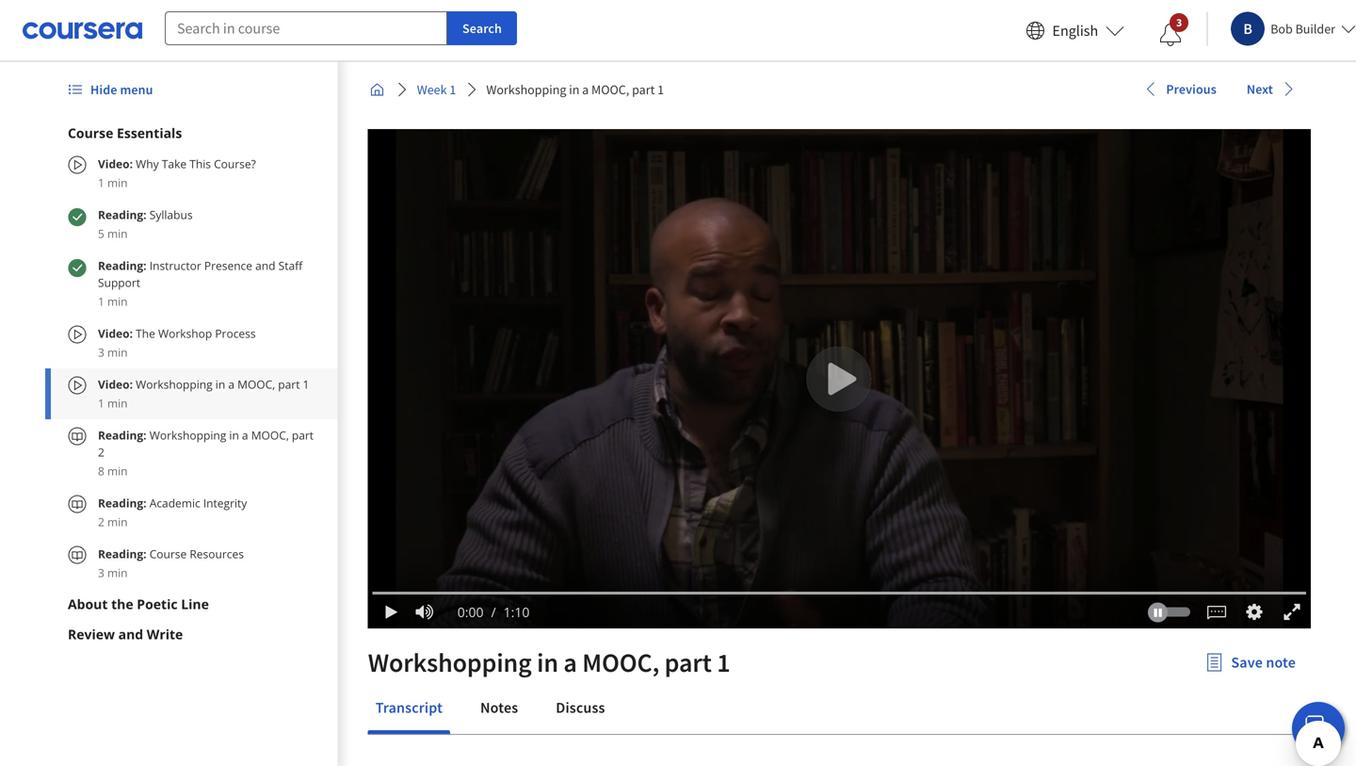 Task type: vqa. For each thing, say whether or not it's contained in the screenshot.


Task type: describe. For each thing, give the bounding box(es) containing it.
part inside workshopping in a mooc, part 2
[[292, 427, 314, 443]]

bob builder
[[1271, 20, 1336, 37]]

reading: for academic integrity
[[98, 495, 147, 511]]

related lecture content tabs tab list
[[368, 685, 1312, 734]]

a inside workshopping in a mooc, part 2
[[242, 427, 248, 443]]

course?
[[214, 156, 256, 171]]

next button
[[1240, 72, 1304, 106]]

3 inside "video: the workshop process 3 min"
[[98, 344, 104, 360]]

chat with us image
[[1304, 713, 1334, 743]]

about
[[68, 595, 108, 613]]

staff
[[279, 258, 303, 273]]

min inside video: workshopping in a mooc, part 1 1 min
[[107, 395, 128, 411]]

min inside reading: academic integrity 2 min
[[107, 514, 128, 530]]

part inside video: workshopping in a mooc, part 1 1 min
[[278, 376, 300, 392]]

previous
[[1167, 80, 1217, 97]]

full screen image
[[1281, 603, 1305, 621]]

mooc, inside video: workshopping in a mooc, part 1 1 min
[[238, 376, 275, 392]]

hide menu
[[90, 81, 153, 98]]

coursera image
[[23, 15, 142, 45]]

integrity
[[203, 495, 247, 511]]

essentials
[[117, 124, 182, 142]]

and inside dropdown button
[[118, 625, 143, 643]]

2 inside reading: academic integrity 2 min
[[98, 514, 104, 530]]

1 inside the video: why take this course? 1 min
[[98, 175, 104, 190]]

why
[[136, 156, 159, 171]]

video: for video: the workshop process 3 min
[[98, 326, 133, 341]]

bob
[[1271, 20, 1294, 37]]

and inside instructor presence and staff support
[[255, 258, 276, 273]]

0:00
[[458, 603, 484, 621]]

reading: for course resources
[[98, 546, 147, 562]]

about the poetic line button
[[68, 595, 315, 613]]

show notifications image
[[1160, 24, 1183, 46]]

discuss button
[[549, 685, 613, 730]]

about the poetic line
[[68, 595, 209, 613]]

syllabus
[[150, 207, 193, 222]]

6 min from the top
[[107, 463, 128, 479]]

0 vertical spatial workshopping in a mooc, part 1
[[487, 81, 664, 98]]

instructor presence and staff support
[[98, 258, 303, 290]]

review and write
[[68, 625, 183, 643]]

1 minutes 10 seconds element
[[504, 603, 530, 621]]

transcript
[[376, 698, 443, 717]]

5
[[98, 226, 104, 241]]

english
[[1053, 21, 1099, 40]]

2 inside workshopping in a mooc, part 2
[[98, 444, 104, 460]]

instructor
[[150, 258, 201, 273]]

workshopping in a mooc, part 2
[[98, 427, 314, 460]]

next
[[1247, 80, 1274, 97]]

previous button
[[1137, 72, 1225, 106]]

presence
[[204, 258, 253, 273]]

week 1
[[417, 81, 456, 98]]

3 reading: from the top
[[98, 427, 150, 443]]

academic
[[150, 495, 200, 511]]

3 inside reading: course resources 3 min
[[98, 565, 104, 580]]

support
[[98, 275, 140, 290]]

reading: for syllabus
[[98, 207, 147, 222]]

english button
[[1019, 0, 1133, 61]]

builder
[[1296, 20, 1336, 37]]

completed image for 1 min
[[68, 259, 87, 277]]

video: for video: workshopping in a mooc, part 1 1 min
[[98, 376, 133, 392]]

completed image for 5 min
[[68, 208, 87, 227]]

workshopping down the 0:00
[[368, 646, 532, 679]]

take
[[162, 156, 187, 171]]

workshopping down search
[[487, 81, 567, 98]]

1 min
[[98, 294, 128, 309]]



Task type: locate. For each thing, give the bounding box(es) containing it.
discuss
[[556, 698, 605, 717]]

min inside "video: the workshop process 3 min"
[[107, 344, 128, 360]]

course down reading: academic integrity 2 min
[[150, 546, 187, 562]]

menu
[[120, 81, 153, 98]]

8
[[98, 463, 104, 479]]

1 vertical spatial 2
[[98, 514, 104, 530]]

3 button
[[1145, 12, 1198, 57]]

reading: inside reading: syllabus 5 min
[[98, 207, 147, 222]]

1 vertical spatial and
[[118, 625, 143, 643]]

course inside dropdown button
[[68, 124, 113, 142]]

reading: course resources 3 min
[[98, 546, 244, 580]]

video: for video: why take this course? 1 min
[[98, 156, 133, 171]]

video: the workshop process 3 min
[[98, 326, 256, 360]]

completed image left the 5
[[68, 208, 87, 227]]

1 horizontal spatial course
[[150, 546, 187, 562]]

1 vertical spatial completed image
[[68, 259, 87, 277]]

reading: academic integrity 2 min
[[98, 495, 247, 530]]

home image
[[370, 82, 385, 97]]

min right the 5
[[107, 226, 128, 241]]

2 reading: from the top
[[98, 258, 150, 273]]

workshopping inside video: workshopping in a mooc, part 1 1 min
[[136, 376, 213, 392]]

reading: up the 5
[[98, 207, 147, 222]]

1 video: from the top
[[98, 156, 133, 171]]

3 inside dropdown button
[[1177, 15, 1183, 30]]

course
[[68, 124, 113, 142], [150, 546, 187, 562]]

transcript button
[[368, 685, 450, 730]]

mooc,
[[592, 81, 630, 98], [238, 376, 275, 392], [251, 427, 289, 443], [583, 646, 660, 679]]

workshopping down video: workshopping in a mooc, part 1 1 min
[[150, 427, 226, 443]]

workshopping
[[487, 81, 567, 98], [136, 376, 213, 392], [150, 427, 226, 443], [368, 646, 532, 679]]

3 up previous button
[[1177, 15, 1183, 30]]

3
[[1177, 15, 1183, 30], [98, 344, 104, 360], [98, 565, 104, 580]]

and
[[255, 258, 276, 273], [118, 625, 143, 643]]

review
[[68, 625, 115, 643]]

min up the
[[107, 565, 128, 580]]

write
[[147, 625, 183, 643]]

course essentials button
[[68, 123, 315, 142]]

5 min from the top
[[107, 395, 128, 411]]

course essentials
[[68, 124, 182, 142]]

0 vertical spatial 2
[[98, 444, 104, 460]]

poetic
[[137, 595, 178, 613]]

0 vertical spatial and
[[255, 258, 276, 273]]

Search in course text field
[[165, 11, 448, 45]]

save note button
[[1190, 640, 1312, 685]]

completed image
[[68, 208, 87, 227], [68, 259, 87, 277]]

video:
[[98, 156, 133, 171], [98, 326, 133, 341], [98, 376, 133, 392]]

video: why take this course? 1 min
[[98, 156, 256, 190]]

the
[[111, 595, 133, 613]]

process
[[215, 326, 256, 341]]

3 video: from the top
[[98, 376, 133, 392]]

the
[[136, 326, 155, 341]]

save
[[1232, 653, 1264, 672]]

and left staff
[[255, 258, 276, 273]]

8 min
[[98, 463, 128, 479]]

min inside the video: why take this course? 1 min
[[107, 175, 128, 190]]

2 video: from the top
[[98, 326, 133, 341]]

8 min from the top
[[107, 565, 128, 580]]

2 min from the top
[[107, 226, 128, 241]]

video: inside "video: the workshop process 3 min"
[[98, 326, 133, 341]]

mooc, inside workshopping in a mooc, part 2
[[251, 427, 289, 443]]

reading: inside reading: academic integrity 2 min
[[98, 495, 147, 511]]

hide menu button
[[60, 73, 161, 106]]

week
[[417, 81, 447, 98]]

7 min from the top
[[107, 514, 128, 530]]

workshopping inside workshopping in a mooc, part 2
[[150, 427, 226, 443]]

4 reading: from the top
[[98, 495, 147, 511]]

min down 1 min
[[107, 344, 128, 360]]

workshop
[[158, 326, 212, 341]]

reading: up 8 min
[[98, 427, 150, 443]]

min
[[107, 175, 128, 190], [107, 226, 128, 241], [107, 294, 128, 309], [107, 344, 128, 360], [107, 395, 128, 411], [107, 463, 128, 479], [107, 514, 128, 530], [107, 565, 128, 580]]

a
[[582, 81, 589, 98], [228, 376, 235, 392], [242, 427, 248, 443], [564, 646, 577, 679]]

1:10
[[504, 603, 530, 621]]

1 min from the top
[[107, 175, 128, 190]]

a inside video: workshopping in a mooc, part 1 1 min
[[228, 376, 235, 392]]

1
[[450, 81, 456, 98], [658, 81, 664, 98], [98, 175, 104, 190], [98, 294, 104, 309], [303, 376, 309, 392], [98, 395, 104, 411], [717, 646, 731, 679]]

0 vertical spatial video:
[[98, 156, 133, 171]]

3 down 1 min
[[98, 344, 104, 360]]

video: left the
[[98, 326, 133, 341]]

in
[[569, 81, 580, 98], [216, 376, 225, 392], [229, 427, 239, 443], [537, 646, 559, 679]]

2 completed image from the top
[[68, 259, 87, 277]]

course inside reading: course resources 3 min
[[150, 546, 187, 562]]

workshopping in a mooc, part 1 link
[[479, 73, 672, 106]]

notes button
[[473, 685, 526, 730]]

reading:
[[98, 207, 147, 222], [98, 258, 150, 273], [98, 427, 150, 443], [98, 495, 147, 511], [98, 546, 147, 562]]

video: left 'why'
[[98, 156, 133, 171]]

0 vertical spatial completed image
[[68, 208, 87, 227]]

2 down 8
[[98, 514, 104, 530]]

review and write button
[[68, 625, 315, 644]]

video: down "video: the workshop process 3 min"
[[98, 376, 133, 392]]

1 completed image from the top
[[68, 208, 87, 227]]

notes
[[481, 698, 519, 717]]

1 2 from the top
[[98, 444, 104, 460]]

min up 8 min
[[107, 395, 128, 411]]

save note
[[1232, 653, 1297, 672]]

3 up about
[[98, 565, 104, 580]]

1 vertical spatial 3
[[98, 344, 104, 360]]

min down 8 min
[[107, 514, 128, 530]]

part
[[632, 81, 655, 98], [278, 376, 300, 392], [292, 427, 314, 443], [665, 646, 712, 679]]

reading: inside reading: course resources 3 min
[[98, 546, 147, 562]]

min up reading: syllabus 5 min
[[107, 175, 128, 190]]

1 vertical spatial workshopping in a mooc, part 1
[[368, 646, 731, 679]]

hide
[[90, 81, 117, 98]]

mute image
[[413, 603, 437, 621]]

0 minutes 0 seconds element
[[458, 603, 484, 621]]

completed image left support
[[68, 259, 87, 277]]

2 vertical spatial video:
[[98, 376, 133, 392]]

2 2 from the top
[[98, 514, 104, 530]]

4 min from the top
[[107, 344, 128, 360]]

1 reading: from the top
[[98, 207, 147, 222]]

this
[[190, 156, 211, 171]]

min inside reading: syllabus 5 min
[[107, 226, 128, 241]]

min inside reading: course resources 3 min
[[107, 565, 128, 580]]

workshopping in a mooc, part 1
[[487, 81, 664, 98], [368, 646, 731, 679]]

note
[[1267, 653, 1297, 672]]

2 vertical spatial 3
[[98, 565, 104, 580]]

play image
[[382, 604, 401, 619]]

reading: up the
[[98, 546, 147, 562]]

2
[[98, 444, 104, 460], [98, 514, 104, 530]]

search button
[[448, 11, 517, 45]]

line
[[181, 595, 209, 613]]

1 vertical spatial course
[[150, 546, 187, 562]]

0 vertical spatial course
[[68, 124, 113, 142]]

search
[[463, 20, 502, 37]]

b
[[1244, 19, 1253, 38]]

0 vertical spatial 3
[[1177, 15, 1183, 30]]

reading: syllabus 5 min
[[98, 207, 193, 241]]

reading: up support
[[98, 258, 150, 273]]

in inside workshopping in a mooc, part 2
[[229, 427, 239, 443]]

video: workshopping in a mooc, part 1 1 min
[[98, 376, 309, 411]]

/
[[491, 603, 496, 621]]

workshopping down "video: the workshop process 3 min"
[[136, 376, 213, 392]]

3 min from the top
[[107, 294, 128, 309]]

in inside video: workshopping in a mooc, part 1 1 min
[[216, 376, 225, 392]]

5 reading: from the top
[[98, 546, 147, 562]]

video: inside the video: why take this course? 1 min
[[98, 156, 133, 171]]

reading: down 8 min
[[98, 495, 147, 511]]

2 up 8
[[98, 444, 104, 460]]

0:00 / 1:10
[[458, 603, 530, 621]]

min down support
[[107, 294, 128, 309]]

resources
[[190, 546, 244, 562]]

0 horizontal spatial course
[[68, 124, 113, 142]]

1 horizontal spatial and
[[255, 258, 276, 273]]

0 horizontal spatial and
[[118, 625, 143, 643]]

1 vertical spatial video:
[[98, 326, 133, 341]]

week 1 link
[[410, 73, 464, 106]]

and down about the poetic line
[[118, 625, 143, 643]]

min right 8
[[107, 463, 128, 479]]

course down hide
[[68, 124, 113, 142]]

video: inside video: workshopping in a mooc, part 1 1 min
[[98, 376, 133, 392]]



